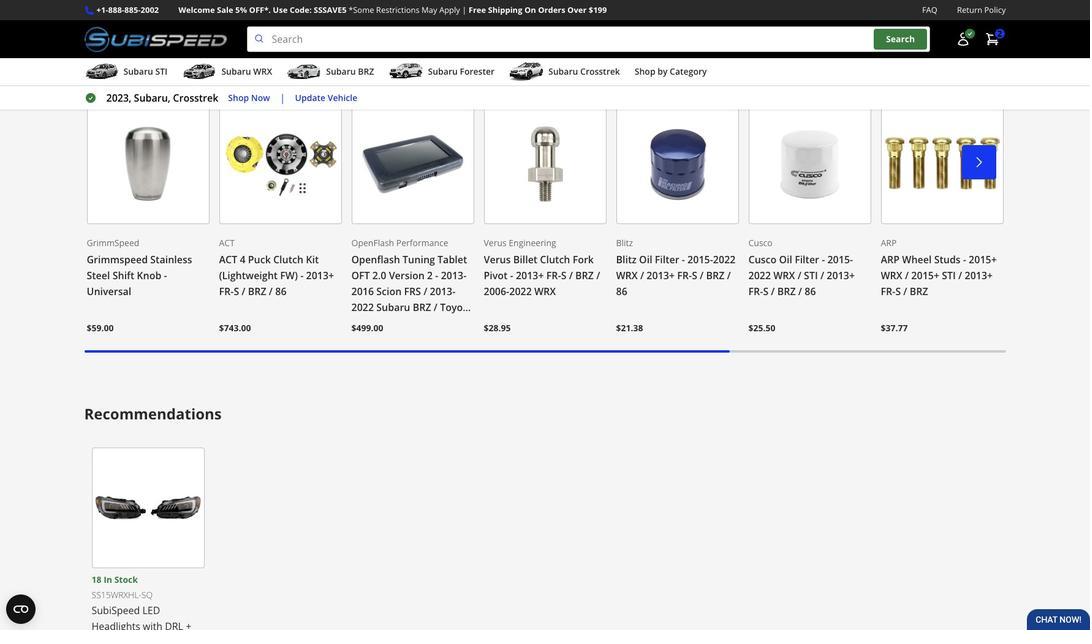 Task type: describe. For each thing, give the bounding box(es) containing it.
act act 4 puck clutch kit (lightweight fw) - 2013+ fr-s / brz / 86
[[219, 237, 334, 298]]

2022 inside blitz blitz oil filter - 2015-2022 wrx / 2013+ fr-s / brz / 86
[[713, 253, 736, 266]]

885-
[[124, 4, 141, 15]]

brz inside dropdown button
[[358, 66, 374, 77]]

shop now
[[228, 92, 270, 103]]

with
[[143, 620, 162, 631]]

oil for cusco
[[779, 253, 792, 266]]

2 cusco from the top
[[749, 253, 777, 266]]

fork
[[573, 253, 594, 266]]

a subaru brz thumbnail image image
[[287, 63, 321, 81]]

subaru brz button
[[287, 61, 374, 85]]

86 inside blitz blitz oil filter - 2015-2022 wrx / 2013+ fr-s / brz / 86
[[616, 285, 627, 298]]

a subaru wrx thumbnail image image
[[182, 63, 217, 81]]

s inside 'verus engineering verus billet clutch fork pivot - 2013+ fr-s / brz / 2006-2022 wrx'
[[561, 269, 567, 282]]

subaru sti button
[[84, 61, 168, 85]]

return
[[957, 4, 982, 15]]

version
[[389, 269, 425, 282]]

2013+ inside arp arp wheel studs - 2015+ wrx / 2015+ sti / 2013+ fr-s / brz
[[965, 269, 993, 282]]

1 vertical spatial |
[[280, 91, 285, 105]]

button image
[[956, 32, 970, 47]]

recently
[[84, 64, 148, 85]]

actsb8-hdg4 act 4 puck clutch kit (lightweight fw) - 2013+ ft86, image
[[219, 104, 342, 224]]

fr- inside arp arp wheel studs - 2015+ wrx / 2015+ sti / 2013+ fr-s / brz
[[881, 285, 896, 298]]

category
[[670, 66, 707, 77]]

wrx inside arp arp wheel studs - 2015+ wrx / 2015+ sti / 2013+ fr-s / brz
[[881, 269, 902, 282]]

subaru sti
[[123, 66, 168, 77]]

wrx inside blitz blitz oil filter - 2015-2022 wrx / 2013+ fr-s / brz / 86
[[616, 269, 638, 282]]

brz inside the cusco cusco oil filter - 2015- 2022 wrx / sti / 2013+ fr-s / brz / 86
[[777, 285, 796, 298]]

oft
[[351, 269, 370, 282]]

4
[[240, 253, 245, 266]]

search input field
[[247, 26, 930, 52]]

86 inside openflash performance openflash tuning tablet oft 2.0 version 2 - 2013- 2016 scion frs / 2013- 2022 subaru brz / toyota 86
[[351, 317, 363, 330]]

over
[[567, 4, 587, 15]]

$37.77
[[881, 322, 908, 334]]

apply
[[439, 4, 460, 15]]

1 blitz from the top
[[616, 237, 633, 249]]

pivot
[[484, 269, 508, 282]]

grm038006 grimmspeed stainless steel shift knob - universal, image
[[87, 104, 209, 224]]

filter for sti
[[795, 253, 819, 266]]

search button
[[874, 29, 927, 50]]

0 vertical spatial |
[[462, 4, 467, 15]]

fr- inside blitz blitz oil filter - 2015-2022 wrx / 2013+ fr-s / brz / 86
[[677, 269, 692, 282]]

update vehicle button
[[295, 91, 357, 105]]

sssave5
[[314, 4, 347, 15]]

blitz blitz oil filter - 2015-2022 wrx / 2013+ fr-s / brz / 86
[[616, 237, 736, 298]]

off*.
[[249, 4, 271, 15]]

openflash
[[351, 237, 394, 249]]

0 vertical spatial 2013-
[[441, 269, 467, 282]]

crosstrek inside dropdown button
[[580, 66, 620, 77]]

(lightweight
[[219, 269, 278, 282]]

2 inside openflash performance openflash tuning tablet oft 2.0 version 2 - 2013- 2016 scion frs / 2013- 2022 subaru brz / toyota 86
[[427, 269, 433, 282]]

shop now link
[[228, 91, 270, 105]]

1 act from the top
[[219, 237, 235, 249]]

arp100-7727 arp wheel studs - 2015+ wrx / 2015+ sti / 2013+ ft86, image
[[881, 104, 1003, 224]]

subaru for subaru sti
[[123, 66, 153, 77]]

update
[[295, 92, 325, 103]]

- inside openflash performance openflash tuning tablet oft 2.0 version 2 - 2013- 2016 scion frs / 2013- 2022 subaru brz / toyota 86
[[435, 269, 438, 282]]

2 arp from the top
[[881, 253, 900, 266]]

$28.95
[[484, 322, 511, 334]]

oil for blitz
[[639, 253, 652, 266]]

fr- inside act act 4 puck clutch kit (lightweight fw) - 2013+ fr-s / brz / 86
[[219, 285, 234, 298]]

policy
[[984, 4, 1006, 15]]

led
[[142, 604, 160, 617]]

update vehicle
[[295, 92, 357, 103]]

*some
[[349, 4, 374, 15]]

shop by category
[[635, 66, 707, 77]]

clutch for -
[[273, 253, 303, 266]]

a subaru forester thumbnail image image
[[389, 63, 423, 81]]

welcome sale 5% off*. use code: sssave5
[[178, 4, 347, 15]]

puck
[[248, 253, 271, 266]]

s inside act act 4 puck clutch kit (lightweight fw) - 2013+ fr-s / brz / 86
[[234, 285, 239, 298]]

headlights
[[92, 620, 140, 631]]

2013+ inside 'verus engineering verus billet clutch fork pivot - 2013+ fr-s / brz / 2006-2022 wrx'
[[516, 269, 544, 282]]

2022 inside 'verus engineering verus billet clutch fork pivot - 2013+ fr-s / brz / 2006-2022 wrx'
[[509, 285, 532, 298]]

shift
[[113, 269, 134, 282]]

86 inside act act 4 puck clutch kit (lightweight fw) - 2013+ fr-s / brz / 86
[[275, 285, 287, 298]]

free
[[469, 4, 486, 15]]

2 button
[[979, 27, 1006, 52]]

clutch for 2013+
[[540, 253, 570, 266]]

brz inside arp arp wheel studs - 2015+ wrx / 2015+ sti / 2013+ fr-s / brz
[[910, 285, 928, 298]]

shop for shop by category
[[635, 66, 655, 77]]

subispeed
[[92, 604, 140, 617]]

subaru wrx button
[[182, 61, 272, 85]]

2022 inside openflash performance openflash tuning tablet oft 2.0 version 2 - 2013- 2016 scion frs / 2013- 2022 subaru brz / toyota 86
[[351, 301, 374, 314]]

openflash performance openflash tuning tablet oft 2.0 version 2 - 2013- 2016 scion frs / 2013- 2022 subaru brz / toyota 86
[[351, 237, 472, 330]]

2006-
[[484, 285, 509, 298]]

*some restrictions may apply | free shipping on orders over $199
[[349, 4, 607, 15]]

scion
[[376, 285, 402, 298]]

subaru for subaru brz
[[326, 66, 356, 77]]

sti inside dropdown button
[[155, 66, 168, 77]]

2 verus from the top
[[484, 253, 511, 266]]

subaru forester button
[[389, 61, 495, 85]]

shipping
[[488, 4, 522, 15]]

$743.00
[[219, 322, 251, 334]]

- inside blitz blitz oil filter - 2015-2022 wrx / 2013+ fr-s / brz / 86
[[682, 253, 685, 266]]

- inside 'verus engineering verus billet clutch fork pivot - 2013+ fr-s / brz / 2006-2022 wrx'
[[510, 269, 513, 282]]

knob
[[137, 269, 161, 282]]

faq
[[922, 4, 938, 15]]

a subaru sti thumbnail image image
[[84, 63, 119, 81]]

2022 inside the cusco cusco oil filter - 2015- 2022 wrx / sti / 2013+ fr-s / brz / 86
[[749, 269, 771, 282]]

restrictions
[[376, 4, 420, 15]]

sti for arp
[[942, 269, 956, 282]]

open widget image
[[6, 595, 36, 624]]

$21.38
[[616, 322, 643, 334]]

use
[[273, 4, 288, 15]]

shop for shop now
[[228, 92, 249, 103]]

1 horizontal spatial 2015+
[[969, 253, 997, 266]]

openflash
[[351, 253, 400, 266]]

wrx inside the cusco cusco oil filter - 2015- 2022 wrx / sti / 2013+ fr-s / brz / 86
[[773, 269, 795, 282]]

verus engineering verus billet clutch fork pivot - 2013+ fr-s / brz / 2006-2022 wrx
[[484, 237, 600, 298]]

wrx inside 'verus engineering verus billet clutch fork pivot - 2013+ fr-s / brz / 2006-2022 wrx'
[[534, 285, 556, 298]]

subaru brz
[[326, 66, 374, 77]]

2 inside button
[[997, 28, 1002, 39]]

5%
[[235, 4, 247, 15]]

grimmspeed grimmspeed stainless steel shift knob  - universal
[[87, 237, 192, 298]]

kit
[[306, 253, 319, 266]]



Task type: vqa. For each thing, say whether or not it's contained in the screenshot.


Task type: locate. For each thing, give the bounding box(es) containing it.
arp arp wheel studs - 2015+ wrx / 2015+ sti / 2013+ fr-s / brz
[[881, 237, 997, 298]]

1 horizontal spatial shop
[[635, 66, 655, 77]]

universal
[[87, 285, 131, 298]]

18
[[92, 574, 101, 586]]

2015- inside blitz blitz oil filter - 2015-2022 wrx / 2013+ fr-s / brz / 86
[[688, 253, 713, 266]]

wrx down billet
[[534, 285, 556, 298]]

0 horizontal spatial clutch
[[273, 253, 303, 266]]

$25.50
[[749, 322, 775, 334]]

now
[[251, 92, 270, 103]]

2 down tuning
[[427, 269, 433, 282]]

86 inside the cusco cusco oil filter - 2015- 2022 wrx / sti / 2013+ fr-s / brz / 86
[[805, 285, 816, 298]]

2016
[[351, 285, 374, 298]]

s inside blitz blitz oil filter - 2015-2022 wrx / 2013+ fr-s / brz / 86
[[692, 269, 697, 282]]

oil inside blitz blitz oil filter - 2015-2022 wrx / 2013+ fr-s / brz / 86
[[639, 253, 652, 266]]

2015+ down wheel
[[911, 269, 939, 282]]

recently viewed
[[84, 64, 205, 85]]

2023, subaru, crosstrek
[[106, 91, 218, 105]]

|
[[462, 4, 467, 15], [280, 91, 285, 105]]

brz
[[358, 66, 374, 77], [575, 269, 594, 282], [706, 269, 725, 282], [248, 285, 266, 298], [777, 285, 796, 298], [910, 285, 928, 298], [413, 301, 431, 314]]

vehicle
[[328, 92, 357, 103]]

2022
[[713, 253, 736, 266], [749, 269, 771, 282], [509, 285, 532, 298], [351, 301, 374, 314]]

brz inside blitz blitz oil filter - 2015-2022 wrx / 2013+ fr-s / brz / 86
[[706, 269, 725, 282]]

welcome
[[178, 4, 215, 15]]

888-
[[108, 4, 124, 15]]

2015- for 2013+
[[828, 253, 853, 266]]

subispeed led headlights with drl + sequential turns - 2015 wrx / sti (no harness/hardware) image
[[92, 448, 204, 568]]

2013-
[[441, 269, 467, 282], [430, 285, 456, 298]]

return policy link
[[957, 4, 1006, 17]]

+1-888-885-2002 link
[[97, 4, 159, 17]]

1 vertical spatial arp
[[881, 253, 900, 266]]

sti inside arp arp wheel studs - 2015+ wrx / 2015+ sti / 2013+ fr-s / brz
[[942, 269, 956, 282]]

billet
[[513, 253, 538, 266]]

2013+ inside the cusco cusco oil filter - 2015- 2022 wrx / sti / 2013+ fr-s / brz / 86
[[827, 269, 855, 282]]

2013+ inside act act 4 puck clutch kit (lightweight fw) - 2013+ fr-s / brz / 86
[[306, 269, 334, 282]]

tuning
[[403, 253, 435, 266]]

- inside act act 4 puck clutch kit (lightweight fw) - 2013+ fr-s / brz / 86
[[300, 269, 304, 282]]

1 horizontal spatial 2
[[997, 28, 1002, 39]]

3 2013+ from the left
[[647, 269, 675, 282]]

arp
[[881, 237, 897, 249], [881, 253, 900, 266]]

1 horizontal spatial sti
[[804, 269, 818, 282]]

clutch inside act act 4 puck clutch kit (lightweight fw) - 2013+ fr-s / brz / 86
[[273, 253, 303, 266]]

2002
[[141, 4, 159, 15]]

0 horizontal spatial |
[[280, 91, 285, 105]]

on
[[524, 4, 536, 15]]

grimmspeed
[[87, 237, 139, 249]]

cus00b 001 c cusco oil filter - 2015-2018 wrx / sti / 2013+ ft86, image
[[749, 104, 871, 224]]

sq
[[141, 589, 153, 601]]

0 horizontal spatial filter
[[655, 253, 679, 266]]

subaru for subaru wrx
[[221, 66, 251, 77]]

2.0
[[372, 269, 386, 282]]

subaru right a subaru crosstrek thumbnail image
[[548, 66, 578, 77]]

2023,
[[106, 91, 131, 105]]

brz inside openflash performance openflash tuning tablet oft 2.0 version 2 - 2013- 2016 scion frs / 2013- 2022 subaru brz / toyota 86
[[413, 301, 431, 314]]

1 horizontal spatial oil
[[779, 253, 792, 266]]

viewed
[[152, 64, 205, 85]]

vera0068a verus billet clutch fork pivot - 2015-2018 wrx / 2013+ fr-s / brz / 86, image
[[484, 104, 606, 224]]

by
[[658, 66, 668, 77]]

0 horizontal spatial sti
[[155, 66, 168, 77]]

verus
[[484, 237, 507, 249], [484, 253, 511, 266]]

subaru for subaru forester
[[428, 66, 458, 77]]

subaru up subaru,
[[123, 66, 153, 77]]

s inside arp arp wheel studs - 2015+ wrx / 2015+ sti / 2013+ fr-s / brz
[[895, 285, 901, 298]]

1 vertical spatial 2013-
[[430, 285, 456, 298]]

0 horizontal spatial shop
[[228, 92, 249, 103]]

0 horizontal spatial crosstrek
[[173, 91, 218, 105]]

0 vertical spatial crosstrek
[[580, 66, 620, 77]]

$499.00
[[351, 322, 383, 334]]

orders
[[538, 4, 565, 15]]

2 oil from the left
[[779, 253, 792, 266]]

toyota
[[440, 301, 472, 314]]

5 2013+ from the left
[[965, 269, 993, 282]]

fr-
[[546, 269, 561, 282], [677, 269, 692, 282], [219, 285, 234, 298], [749, 285, 763, 298], [881, 285, 896, 298]]

0 vertical spatial verus
[[484, 237, 507, 249]]

search
[[886, 33, 915, 45]]

-
[[682, 253, 685, 266], [822, 253, 825, 266], [963, 253, 966, 266], [164, 269, 167, 282], [300, 269, 304, 282], [435, 269, 438, 282], [510, 269, 513, 282]]

wrx down wheel
[[881, 269, 902, 282]]

fr- inside 'verus engineering verus billet clutch fork pivot - 2013+ fr-s / brz / 2006-2022 wrx'
[[546, 269, 561, 282]]

fw)
[[280, 269, 298, 282]]

2 filter from the left
[[795, 253, 819, 266]]

1 horizontal spatial |
[[462, 4, 467, 15]]

code:
[[290, 4, 312, 15]]

0 horizontal spatial oil
[[639, 253, 652, 266]]

2 2015- from the left
[[828, 253, 853, 266]]

oil inside the cusco cusco oil filter - 2015- 2022 wrx / sti / 2013+ fr-s / brz / 86
[[779, 253, 792, 266]]

shop by category button
[[635, 61, 707, 85]]

frs
[[404, 285, 421, 298]]

s
[[561, 269, 567, 282], [692, 269, 697, 282], [234, 285, 239, 298], [763, 285, 769, 298], [895, 285, 901, 298]]

wrx up $25.50
[[773, 269, 795, 282]]

+1-
[[97, 4, 108, 15]]

shop left by
[[635, 66, 655, 77]]

0 horizontal spatial 2015+
[[911, 269, 939, 282]]

in
[[104, 574, 112, 586]]

faq link
[[922, 4, 938, 17]]

1 arp from the top
[[881, 237, 897, 249]]

1 filter from the left
[[655, 253, 679, 266]]

2 act from the top
[[219, 253, 237, 266]]

1 vertical spatial crosstrek
[[173, 91, 218, 105]]

subaru crosstrek button
[[509, 61, 620, 85]]

1 vertical spatial cusco
[[749, 253, 777, 266]]

performance
[[396, 237, 448, 249]]

sti inside the cusco cusco oil filter - 2015- 2022 wrx / sti / 2013+ fr-s / brz / 86
[[804, 269, 818, 282]]

blz18709 blitz oil filter - 2015-2018 wrx / 2013+ ft86, image
[[616, 104, 739, 224]]

/
[[569, 269, 573, 282], [596, 269, 600, 282], [640, 269, 644, 282], [700, 269, 704, 282], [727, 269, 731, 282], [798, 269, 801, 282], [820, 269, 824, 282], [905, 269, 909, 282], [958, 269, 962, 282], [242, 285, 245, 298], [269, 285, 273, 298], [424, 285, 427, 298], [771, 285, 775, 298], [798, 285, 802, 298], [903, 285, 907, 298], [434, 301, 438, 314]]

cusco
[[749, 237, 773, 249], [749, 253, 777, 266]]

0 vertical spatial blitz
[[616, 237, 633, 249]]

sale
[[217, 4, 233, 15]]

subispeed logo image
[[84, 26, 227, 52]]

1 oil from the left
[[639, 253, 652, 266]]

cusco cusco oil filter - 2015- 2022 wrx / sti / 2013+ fr-s / brz / 86
[[749, 237, 855, 298]]

forester
[[460, 66, 495, 77]]

subaru forester
[[428, 66, 495, 77]]

clutch
[[273, 253, 303, 266], [540, 253, 570, 266]]

wrx up now
[[253, 66, 272, 77]]

0 vertical spatial 2015+
[[969, 253, 997, 266]]

crosstrek down the search input field at the top of the page
[[580, 66, 620, 77]]

sti for cusco
[[804, 269, 818, 282]]

ss15wrxhl-
[[92, 589, 141, 601]]

2 down policy
[[997, 28, 1002, 39]]

1 vertical spatial act
[[219, 253, 237, 266]]

1 horizontal spatial crosstrek
[[580, 66, 620, 77]]

0 vertical spatial arp
[[881, 237, 897, 249]]

subaru left forester
[[428, 66, 458, 77]]

1 vertical spatial 2015+
[[911, 269, 939, 282]]

18 in stock ss15wrxhl-sq subispeed led headlights with drl 
[[92, 574, 199, 631]]

drl
[[165, 620, 183, 631]]

recommendations
[[84, 404, 222, 424]]

2013- down tablet
[[441, 269, 467, 282]]

0 vertical spatial act
[[219, 237, 235, 249]]

clutch up fw)
[[273, 253, 303, 266]]

2 horizontal spatial sti
[[942, 269, 956, 282]]

- inside grimmspeed grimmspeed stainless steel shift knob  - universal
[[164, 269, 167, 282]]

s inside the cusco cusco oil filter - 2015- 2022 wrx / sti / 2013+ fr-s / brz / 86
[[763, 285, 769, 298]]

filter inside blitz blitz oil filter - 2015-2022 wrx / 2013+ fr-s / brz / 86
[[655, 253, 679, 266]]

clutch inside 'verus engineering verus billet clutch fork pivot - 2013+ fr-s / brz / 2006-2022 wrx'
[[540, 253, 570, 266]]

2015- inside the cusco cusco oil filter - 2015- 2022 wrx / sti / 2013+ fr-s / brz / 86
[[828, 253, 853, 266]]

subaru crosstrek
[[548, 66, 620, 77]]

stainless
[[150, 253, 192, 266]]

oil
[[639, 253, 652, 266], [779, 253, 792, 266]]

may
[[422, 4, 437, 15]]

brz inside act act 4 puck clutch kit (lightweight fw) - 2013+ fr-s / brz / 86
[[248, 285, 266, 298]]

filter inside the cusco cusco oil filter - 2015- 2022 wrx / sti / 2013+ fr-s / brz / 86
[[795, 253, 819, 266]]

wrx
[[253, 66, 272, 77], [616, 269, 638, 282], [773, 269, 795, 282], [881, 269, 902, 282], [534, 285, 556, 298]]

wrx up '$21.38'
[[616, 269, 638, 282]]

| right now
[[280, 91, 285, 105]]

ofpunivoft 13-20 frs, brz, 86 openflash tuning tablet oft 2.0 version 2, image
[[351, 104, 474, 224]]

2013- up toyota on the left of the page
[[430, 285, 456, 298]]

2 blitz from the top
[[616, 253, 637, 266]]

subaru,
[[134, 91, 170, 105]]

wheel
[[902, 253, 932, 266]]

2015- for s
[[688, 253, 713, 266]]

1 2013+ from the left
[[306, 269, 334, 282]]

+1-888-885-2002
[[97, 4, 159, 15]]

0 horizontal spatial 2015-
[[688, 253, 713, 266]]

2 clutch from the left
[[540, 253, 570, 266]]

act left 4
[[219, 253, 237, 266]]

1 vertical spatial blitz
[[616, 253, 637, 266]]

1 horizontal spatial filter
[[795, 253, 819, 266]]

1 horizontal spatial 2015-
[[828, 253, 853, 266]]

2 2013+ from the left
[[516, 269, 544, 282]]

1 vertical spatial verus
[[484, 253, 511, 266]]

- inside arp arp wheel studs - 2015+ wrx / 2015+ sti / 2013+ fr-s / brz
[[963, 253, 966, 266]]

wrx inside dropdown button
[[253, 66, 272, 77]]

engineering
[[509, 237, 556, 249]]

1 vertical spatial 2
[[427, 269, 433, 282]]

shop inside dropdown button
[[635, 66, 655, 77]]

1 vertical spatial shop
[[228, 92, 249, 103]]

fr- inside the cusco cusco oil filter - 2015- 2022 wrx / sti / 2013+ fr-s / brz / 86
[[749, 285, 763, 298]]

$59.00
[[87, 322, 114, 334]]

4 2013+ from the left
[[827, 269, 855, 282]]

subaru wrx
[[221, 66, 272, 77]]

| left free
[[462, 4, 467, 15]]

brz inside 'verus engineering verus billet clutch fork pivot - 2013+ fr-s / brz / 2006-2022 wrx'
[[575, 269, 594, 282]]

0 horizontal spatial 2
[[427, 269, 433, 282]]

- inside the cusco cusco oil filter - 2015- 2022 wrx / sti / 2013+ fr-s / brz / 86
[[822, 253, 825, 266]]

1 verus from the top
[[484, 237, 507, 249]]

0 vertical spatial shop
[[635, 66, 655, 77]]

subaru up vehicle
[[326, 66, 356, 77]]

subaru up shop now
[[221, 66, 251, 77]]

1 cusco from the top
[[749, 237, 773, 249]]

act up '(lightweight'
[[219, 237, 235, 249]]

filter for 2013+
[[655, 253, 679, 266]]

1 horizontal spatial clutch
[[540, 253, 570, 266]]

1 2015- from the left
[[688, 253, 713, 266]]

grimmspeed
[[87, 253, 148, 266]]

2013+ inside blitz blitz oil filter - 2015-2022 wrx / 2013+ fr-s / brz / 86
[[647, 269, 675, 282]]

subaru inside openflash performance openflash tuning tablet oft 2.0 version 2 - 2013- 2016 scion frs / 2013- 2022 subaru brz / toyota 86
[[376, 301, 410, 314]]

2
[[997, 28, 1002, 39], [427, 269, 433, 282]]

subaru down scion
[[376, 301, 410, 314]]

a subaru crosstrek thumbnail image image
[[509, 63, 544, 81]]

shop left now
[[228, 92, 249, 103]]

crosstrek down a subaru wrx thumbnail image
[[173, 91, 218, 105]]

0 vertical spatial cusco
[[749, 237, 773, 249]]

2015+ right studs
[[969, 253, 997, 266]]

clutch left fork
[[540, 253, 570, 266]]

1 clutch from the left
[[273, 253, 303, 266]]

subaru for subaru crosstrek
[[548, 66, 578, 77]]

0 vertical spatial 2
[[997, 28, 1002, 39]]



